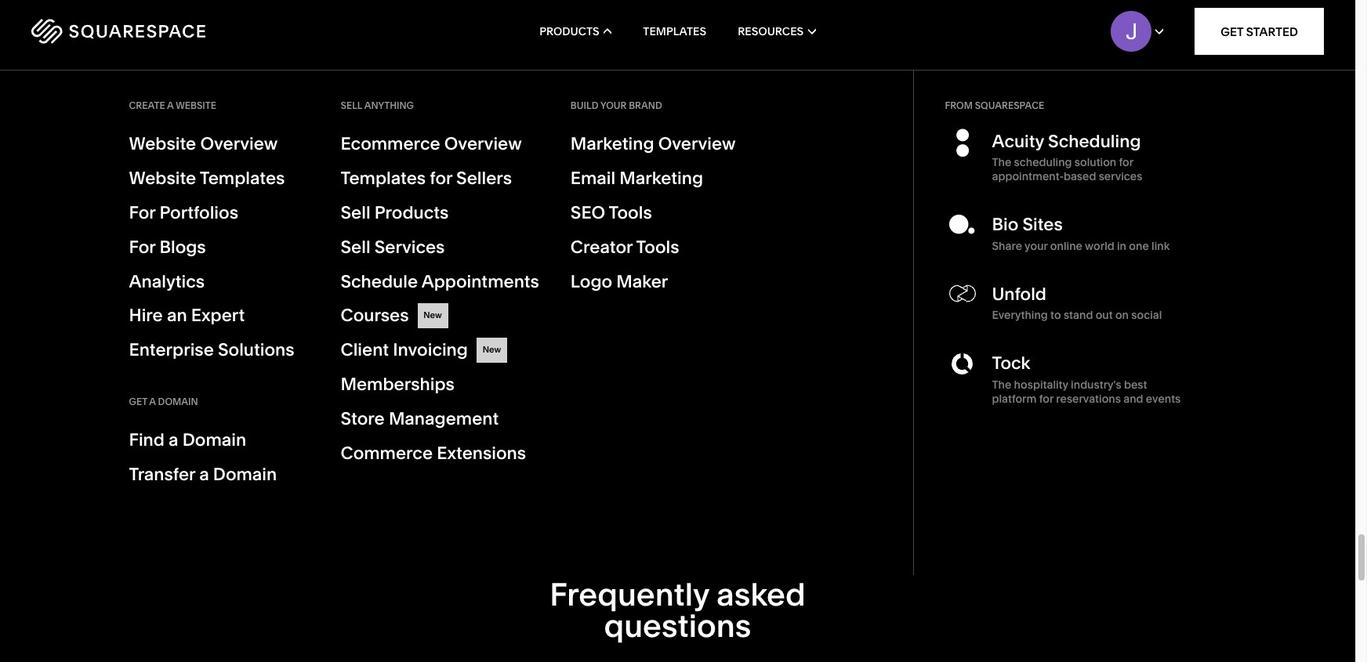 Task type: locate. For each thing, give the bounding box(es) containing it.
0 vertical spatial squarespace
[[975, 100, 1045, 111]]

sell for sell anything
[[341, 100, 363, 111]]

products up services
[[375, 202, 449, 223]]

you right if
[[778, 310, 808, 332]]

a
[[167, 100, 174, 111], [736, 268, 746, 289], [149, 396, 156, 408], [169, 430, 178, 451], [199, 464, 209, 486]]

1 vertical spatial started
[[160, 319, 222, 337]]

sell up schedule
[[341, 237, 371, 258]]

store management link
[[341, 407, 540, 432]]

for inside "link"
[[129, 202, 156, 223]]

overview up website templates link
[[200, 133, 278, 155]]

0 vertical spatial up
[[767, 247, 788, 269]]

3 overview from the left
[[659, 133, 736, 155]]

start
[[1017, 163, 1054, 184]]

new right invoicing
[[483, 345, 501, 356]]

store for with
[[879, 436, 921, 458]]

up inside set up your online store by adding products and connecting a payment processor.
[[767, 247, 788, 269]]

website up for portfolios in the left of the page
[[129, 168, 196, 189]]

1 vertical spatial website
[[129, 247, 294, 300]]

find a domain
[[129, 430, 246, 451]]

0 horizontal spatial squarespace
[[806, 331, 914, 352]]

1 sell from the top
[[341, 100, 363, 111]]

online for customize
[[868, 373, 918, 395]]

1 vertical spatial an
[[167, 305, 187, 327]]

1 vertical spatial get
[[129, 319, 156, 337]]

world
[[1086, 239, 1115, 253]]

solution
[[1075, 156, 1117, 170]]

2 horizontal spatial for
[[1120, 156, 1134, 170]]

store inside customize your online store categories and content with the website builder.
[[922, 373, 965, 395]]

one
[[1130, 239, 1150, 253]]

tools inside "link"
[[609, 202, 652, 223]]

0 vertical spatial get
[[1221, 24, 1244, 39]]

squarespace up the "acuity"
[[975, 100, 1045, 111]]

commerce extensions link
[[341, 442, 540, 467]]

products
[[1019, 247, 1094, 269]]

enterprise solutions
[[129, 340, 295, 361]]

overview up email marketing link
[[659, 133, 736, 155]]

0 vertical spatial tools
[[609, 202, 652, 223]]

1 vertical spatial for
[[129, 237, 156, 258]]

scheduling.
[[918, 331, 1013, 352]]

1 horizontal spatial for
[[1040, 392, 1054, 406]]

products up build
[[540, 24, 600, 38]]

an inside how to create an ecommerce website
[[430, 159, 481, 212]]

and inside set up your online store by adding products and connecting a payment processor.
[[1098, 247, 1129, 269]]

maker
[[617, 271, 669, 292]]

0 vertical spatial domain
[[158, 396, 198, 408]]

0 vertical spatial new
[[424, 310, 442, 321]]

the
[[993, 156, 1012, 170], [993, 378, 1012, 392]]

logo
[[571, 271, 613, 292]]

tools
[[609, 202, 652, 223], [636, 237, 680, 258]]

your inside customize your online store categories and content with the website builder.
[[827, 373, 864, 395]]

store down builder.
[[879, 436, 921, 458]]

online down transfer
[[832, 247, 883, 269]]

1 horizontal spatial new
[[483, 345, 501, 356]]

expert
[[191, 305, 245, 327]]

seo tools
[[571, 202, 652, 223]]

squarespace logo image
[[31, 19, 205, 44]]

find
[[129, 430, 165, 451]]

you
[[778, 310, 808, 332], [920, 310, 951, 332]]

based
[[1064, 170, 1097, 184]]

templates inside templates for sellers link
[[341, 168, 426, 189]]

get inside get started →
[[129, 319, 156, 337]]

for down ecommerce overview link
[[430, 168, 453, 189]]

1 horizontal spatial squarespace
[[975, 100, 1045, 111]]

website right the
[[767, 394, 831, 415]]

tools down seo tools "link"
[[636, 237, 680, 258]]

1 vertical spatial domain
[[183, 430, 246, 451]]

2 vertical spatial store
[[879, 436, 921, 458]]

0 vertical spatial products
[[540, 24, 600, 38]]

to
[[232, 159, 275, 212], [1051, 308, 1062, 323]]

memberships link
[[341, 373, 540, 398]]

a right create
[[167, 100, 174, 111]]

a for transfer a domain
[[199, 464, 209, 486]]

website for website overview
[[129, 133, 196, 155]]

0 horizontal spatial up
[[767, 247, 788, 269]]

to inside 'unfold everything to stand out on social'
[[1051, 308, 1062, 323]]

1 vertical spatial up
[[1018, 310, 1039, 332]]

hire
[[129, 305, 163, 327]]

for left 'blogs'
[[129, 237, 156, 258]]

1 vertical spatial sell
[[341, 202, 371, 223]]

payment
[[750, 268, 823, 289]]

templates for templates
[[643, 24, 707, 38]]

a inside set up your online store by adding products and connecting a payment processor.
[[736, 268, 746, 289]]

1 website from the top
[[129, 133, 196, 155]]

a up or,
[[736, 268, 746, 289]]

sellers
[[457, 168, 512, 189]]

→
[[228, 318, 240, 336]]

0 vertical spatial an
[[430, 159, 481, 212]]

website inside how to create an ecommerce website
[[129, 247, 294, 300]]

for for for blogs
[[129, 237, 156, 258]]

website down create a website
[[129, 133, 196, 155]]

business's
[[937, 205, 1023, 226]]

schedule
[[341, 271, 418, 292]]

online down or, if you sell services, you can set up through squarespace scheduling.
[[868, 373, 918, 395]]

new down schedule appointments link on the left
[[424, 310, 442, 321]]

with right the best
[[1163, 373, 1198, 395]]

0 vertical spatial started
[[1247, 24, 1299, 39]]

processor.
[[827, 268, 913, 289]]

creator tools
[[571, 237, 680, 258]]

2 website from the top
[[129, 168, 196, 189]]

for portfolios
[[129, 202, 238, 223]]

hospitality
[[1015, 378, 1069, 392]]

with down customize your online store categories and content with the website builder.
[[925, 436, 960, 458]]

2 the from the top
[[993, 378, 1012, 392]]

0 vertical spatial with
[[1163, 373, 1198, 395]]

for for acuity
[[1120, 156, 1134, 170]]

0 vertical spatial sell
[[341, 100, 363, 111]]

marketing overview link
[[571, 132, 751, 157]]

2 vertical spatial sell
[[341, 237, 371, 258]]

an down ecommerce overview link
[[430, 159, 481, 212]]

2 sell from the top
[[341, 202, 371, 223]]

1 vertical spatial website
[[129, 168, 196, 189]]

a down find a domain link
[[199, 464, 209, 486]]

for
[[1120, 156, 1134, 170], [430, 168, 453, 189], [1040, 392, 1054, 406]]

schedule appointments link
[[341, 269, 540, 294]]

0 vertical spatial for
[[129, 202, 156, 223]]

a right find
[[169, 430, 178, 451]]

and inside the hospitality industry's best platform for reservations and events
[[1124, 392, 1144, 406]]

2 overview from the left
[[445, 133, 522, 155]]

tools up creator tools
[[609, 202, 652, 223]]

up
[[767, 247, 788, 269], [1018, 310, 1039, 332]]

online down domain
[[1051, 239, 1083, 253]]

2 vertical spatial get
[[129, 396, 147, 408]]

new for client invoicing
[[483, 345, 501, 356]]

the inside acuity scheduling the scheduling solution for appointment-based services
[[993, 156, 1012, 170]]

1 horizontal spatial to
[[1051, 308, 1062, 323]]

email marketing
[[571, 168, 704, 189]]

website overview link
[[129, 132, 309, 157]]

website templates
[[129, 168, 285, 189]]

online inside set up your online store by adding products and connecting a payment processor.
[[832, 247, 883, 269]]

sell anything
[[341, 100, 414, 111]]

1 horizontal spatial an
[[430, 159, 481, 212]]

1 horizontal spatial with
[[1163, 373, 1198, 395]]

domain inside the transfer a domain link
[[213, 464, 277, 486]]

for inside acuity scheduling the scheduling solution for appointment-based services
[[1120, 156, 1134, 170]]

squarespace up builder.
[[806, 331, 914, 352]]

enterprise solutions link
[[129, 338, 309, 363]]

sell services
[[341, 237, 445, 258]]

2 horizontal spatial templates
[[643, 24, 707, 38]]

website up expert
[[129, 247, 294, 300]]

from
[[946, 100, 973, 111]]

you left can
[[920, 310, 951, 332]]

1 horizontal spatial products
[[540, 24, 600, 38]]

website
[[129, 133, 196, 155], [129, 168, 196, 189]]

squarespace logo link
[[31, 19, 290, 44]]

store down scheduling.
[[922, 373, 965, 395]]

0 horizontal spatial with
[[925, 436, 960, 458]]

online down builder.
[[824, 436, 875, 458]]

0 horizontal spatial products
[[375, 202, 449, 223]]

and inside customize your online store categories and content with the website builder.
[[1061, 373, 1092, 395]]

for left trial.
[[1120, 156, 1134, 170]]

register or transfer your business's domain name.
[[736, 205, 1144, 226]]

register
[[736, 205, 804, 226]]

sell for sell services
[[341, 237, 371, 258]]

online
[[1051, 239, 1083, 253], [832, 247, 883, 269], [868, 373, 918, 395], [824, 436, 875, 458]]

customize your online store categories and content with the website builder.
[[736, 373, 1198, 415]]

your inside set up your online store by adding products and connecting a payment processor.
[[792, 247, 828, 269]]

1 for from the top
[[129, 202, 156, 223]]

sell up sell services
[[341, 202, 371, 223]]

if
[[764, 310, 774, 332]]

website templates link
[[129, 166, 309, 191]]

1 vertical spatial new
[[483, 345, 501, 356]]

1 the from the top
[[993, 156, 1012, 170]]

1 horizontal spatial overview
[[445, 133, 522, 155]]

for right platform
[[1040, 392, 1054, 406]]

for up for blogs
[[129, 202, 156, 223]]

0 vertical spatial to
[[232, 159, 275, 212]]

website
[[176, 100, 216, 111], [129, 247, 294, 300], [767, 394, 831, 415]]

1 vertical spatial to
[[1051, 308, 1062, 323]]

and left events
[[1124, 392, 1144, 406]]

domain
[[1027, 205, 1089, 226]]

templates for sellers
[[341, 168, 512, 189]]

unfold everything to stand out on social
[[993, 284, 1163, 323]]

to down website overview link
[[232, 159, 275, 212]]

analytics
[[129, 271, 205, 292]]

0 horizontal spatial overview
[[200, 133, 278, 155]]

the down tock
[[993, 378, 1012, 392]]

templates for templates for sellers
[[341, 168, 426, 189]]

tools for seo tools
[[609, 202, 652, 223]]

online inside customize your online store categories and content with the website builder.
[[868, 373, 918, 395]]

2 vertical spatial website
[[767, 394, 831, 415]]

sell
[[341, 100, 363, 111], [341, 202, 371, 223], [341, 237, 371, 258]]

sell left the anything
[[341, 100, 363, 111]]

0 horizontal spatial templates
[[200, 168, 285, 189]]

a up find
[[149, 396, 156, 408]]

1 horizontal spatial you
[[920, 310, 951, 332]]

0 horizontal spatial new
[[424, 310, 442, 321]]

1 vertical spatial products
[[375, 202, 449, 223]]

reservations
[[1057, 392, 1122, 406]]

to left stand
[[1051, 308, 1062, 323]]

link
[[1152, 239, 1170, 253]]

2 vertical spatial domain
[[213, 464, 277, 486]]

anything
[[364, 100, 414, 111]]

get for get started
[[1221, 24, 1244, 39]]

0 vertical spatial website
[[129, 133, 196, 155]]

1 horizontal spatial templates
[[341, 168, 426, 189]]

can
[[955, 310, 985, 332]]

domain up find a domain
[[158, 396, 198, 408]]

domain inside find a domain link
[[183, 430, 246, 451]]

everything
[[993, 308, 1049, 323]]

0 horizontal spatial you
[[778, 310, 808, 332]]

squarespace inside or, if you sell services, you can set up through squarespace scheduling.
[[806, 331, 914, 352]]

1 vertical spatial store
[[922, 373, 965, 395]]

overview up sellers
[[445, 133, 522, 155]]

and left the one
[[1098, 247, 1129, 269]]

marketing down marketing overview link
[[620, 168, 704, 189]]

for for for portfolios
[[129, 202, 156, 223]]

example mobile inventory list of pins image
[[754, 0, 1274, 20]]

an right hire
[[167, 305, 187, 327]]

0 horizontal spatial started
[[160, 319, 222, 337]]

2 for from the top
[[129, 237, 156, 258]]

client
[[341, 340, 389, 361]]

domain down find a domain link
[[213, 464, 277, 486]]

the hospitality industry's best platform for reservations and events
[[993, 378, 1181, 406]]

share your online world in one link
[[993, 239, 1170, 253]]

1 vertical spatial tools
[[636, 237, 680, 258]]

the down the "acuity"
[[993, 156, 1012, 170]]

portfolios
[[160, 202, 238, 223]]

a for get a domain
[[149, 396, 156, 408]]

scan
[[31, 10, 72, 31]]

1 horizontal spatial up
[[1018, 310, 1039, 332]]

out
[[1096, 308, 1114, 323]]

2 horizontal spatial overview
[[659, 133, 736, 155]]

online for grow
[[824, 436, 875, 458]]

0 horizontal spatial an
[[167, 305, 187, 327]]

1 vertical spatial the
[[993, 378, 1012, 392]]

to inside how to create an ecommerce website
[[232, 159, 275, 212]]

for for the
[[1040, 392, 1054, 406]]

website overview
[[129, 133, 278, 155]]

overview for templates
[[200, 133, 278, 155]]

for inside the hospitality industry's best platform for reservations and events
[[1040, 392, 1054, 406]]

3 sell from the top
[[341, 237, 371, 258]]

an
[[430, 159, 481, 212], [167, 305, 187, 327]]

1 vertical spatial squarespace
[[806, 331, 914, 352]]

platform
[[993, 392, 1037, 406]]

domain up the transfer a domain link
[[183, 430, 246, 451]]

started inside get started →
[[160, 319, 222, 337]]

0 horizontal spatial to
[[232, 159, 275, 212]]

bio
[[993, 214, 1019, 236]]

0 vertical spatial the
[[993, 156, 1012, 170]]

website up website overview
[[176, 100, 216, 111]]

marketing down build your brand
[[571, 133, 655, 155]]

tools for creator tools
[[636, 237, 680, 258]]

and left content
[[1061, 373, 1092, 395]]

started for get started →
[[160, 319, 222, 337]]

store left by
[[887, 247, 930, 269]]

brand
[[629, 100, 663, 111]]

or
[[808, 205, 825, 226]]

0 vertical spatial store
[[887, 247, 930, 269]]

your
[[601, 100, 627, 111], [1058, 163, 1094, 184], [897, 205, 933, 226], [1025, 239, 1048, 253], [792, 247, 828, 269], [827, 373, 864, 395], [784, 436, 820, 458]]

commerce
[[341, 443, 433, 464]]

or, if you sell services, you can set up through squarespace scheduling.
[[736, 310, 1043, 352]]

1 overview from the left
[[200, 133, 278, 155]]

1 horizontal spatial started
[[1247, 24, 1299, 39]]

0 horizontal spatial for
[[430, 168, 453, 189]]



Task type: vqa. For each thing, say whether or not it's contained in the screenshot.
up
yes



Task type: describe. For each thing, give the bounding box(es) containing it.
0 vertical spatial website
[[176, 100, 216, 111]]

and left start
[[982, 163, 1013, 184]]

the inside the hospitality industry's best platform for reservations and events
[[993, 378, 1012, 392]]

acuity scheduling the scheduling solution for appointment-based services
[[993, 131, 1143, 184]]

categories
[[969, 373, 1057, 395]]

get started link
[[1195, 8, 1325, 55]]

an inside "hire an expert" link
[[167, 305, 187, 327]]

on
[[1116, 308, 1129, 323]]

new for courses
[[424, 310, 442, 321]]

get started →
[[129, 318, 240, 337]]

hire an expert link
[[129, 304, 309, 329]]

logo maker link
[[571, 269, 751, 294]]

1 vertical spatial with
[[925, 436, 960, 458]]

templates inside website templates link
[[200, 168, 285, 189]]

extensions
[[437, 443, 526, 464]]

the
[[736, 394, 763, 415]]

industry's
[[1071, 378, 1122, 392]]

commerce extensions
[[341, 443, 526, 464]]

creator
[[571, 237, 633, 258]]

stand
[[1064, 308, 1094, 323]]

services,
[[844, 310, 917, 332]]

get a domain
[[129, 396, 198, 408]]

email marketing link
[[571, 166, 751, 191]]

sell for sell products
[[341, 202, 371, 223]]

domain for transfer a domain
[[213, 464, 277, 486]]

started for get started
[[1247, 24, 1299, 39]]

a for create a website
[[167, 100, 174, 111]]

seo tools link
[[571, 201, 751, 226]]

sell products
[[341, 202, 449, 223]]

transfer a domain link
[[129, 463, 309, 488]]

transfer
[[829, 205, 893, 226]]

resources button
[[738, 0, 816, 63]]

create
[[285, 159, 419, 212]]

set
[[736, 247, 763, 269]]

builder.
[[835, 394, 897, 415]]

with inside customize your online store categories and content with the website builder.
[[1163, 373, 1198, 395]]

asked
[[717, 576, 806, 614]]

ecommerce overview link
[[341, 132, 540, 157]]

appointments
[[422, 271, 540, 292]]

transfer
[[129, 464, 195, 486]]

free
[[1098, 163, 1131, 184]]

enterprise
[[129, 340, 214, 361]]

domain for find a domain
[[183, 430, 246, 451]]

2 you from the left
[[920, 310, 951, 332]]

email
[[571, 168, 616, 189]]

and start your free trial.
[[978, 163, 1171, 184]]

creator tools link
[[571, 235, 751, 260]]

example customer wearing a pin image
[[672, 0, 1356, 101]]

1 you from the left
[[778, 310, 808, 332]]

analytics link
[[129, 269, 309, 294]]

resources
[[738, 24, 804, 38]]

from squarespace
[[946, 100, 1045, 111]]

store management
[[341, 409, 499, 430]]

adding
[[957, 247, 1015, 269]]

build your brand
[[571, 100, 663, 111]]

content
[[1096, 373, 1159, 395]]

shipping
[[76, 10, 148, 31]]

overview for for
[[445, 133, 522, 155]]

scheduling
[[1015, 156, 1073, 170]]

templates for sellers link
[[341, 166, 540, 191]]

grow your online store with
[[736, 436, 964, 458]]

best
[[1125, 378, 1148, 392]]

client invoicing
[[341, 340, 468, 361]]

courses
[[341, 305, 409, 327]]

management
[[389, 409, 499, 430]]

frequently
[[550, 576, 710, 614]]

memberships
[[341, 374, 455, 395]]

tock
[[993, 353, 1031, 374]]

create
[[129, 100, 165, 111]]

transfer a domain
[[129, 464, 277, 486]]

customize
[[736, 373, 824, 395]]

services
[[375, 237, 445, 258]]

or,
[[736, 310, 760, 332]]

find a domain link
[[129, 427, 309, 455]]

store for categories
[[922, 373, 965, 395]]

how
[[129, 159, 222, 212]]

domain for get a domain
[[158, 396, 198, 408]]

products inside products "button"
[[540, 24, 600, 38]]

online for share
[[1051, 239, 1083, 253]]

labels.
[[152, 10, 205, 31]]

build
[[571, 100, 599, 111]]

ecommerce overview
[[341, 133, 522, 155]]

0 vertical spatial marketing
[[571, 133, 655, 155]]

frequently asked questions
[[550, 576, 806, 645]]

in
[[1118, 239, 1127, 253]]

schedule appointments
[[341, 271, 540, 292]]

blogs
[[160, 237, 206, 258]]

products inside sell products link
[[375, 202, 449, 223]]

store
[[341, 409, 385, 430]]

overview for marketing
[[659, 133, 736, 155]]

a for find a domain
[[169, 430, 178, 451]]

logo maker
[[571, 271, 669, 292]]

by
[[934, 247, 953, 269]]

1 vertical spatial marketing
[[620, 168, 704, 189]]

up inside or, if you sell services, you can set up through squarespace scheduling.
[[1018, 310, 1039, 332]]

products button
[[540, 0, 612, 63]]

get for get started →
[[129, 319, 156, 337]]

store inside set up your online store by adding products and connecting a payment processor.
[[887, 247, 930, 269]]

unfold
[[993, 284, 1047, 305]]

website inside customize your online store categories and content with the website builder.
[[767, 394, 831, 415]]

services
[[1099, 170, 1143, 184]]

share
[[993, 239, 1023, 253]]

get for get a domain
[[129, 396, 147, 408]]

website for website templates
[[129, 168, 196, 189]]

for blogs link
[[129, 235, 309, 260]]



